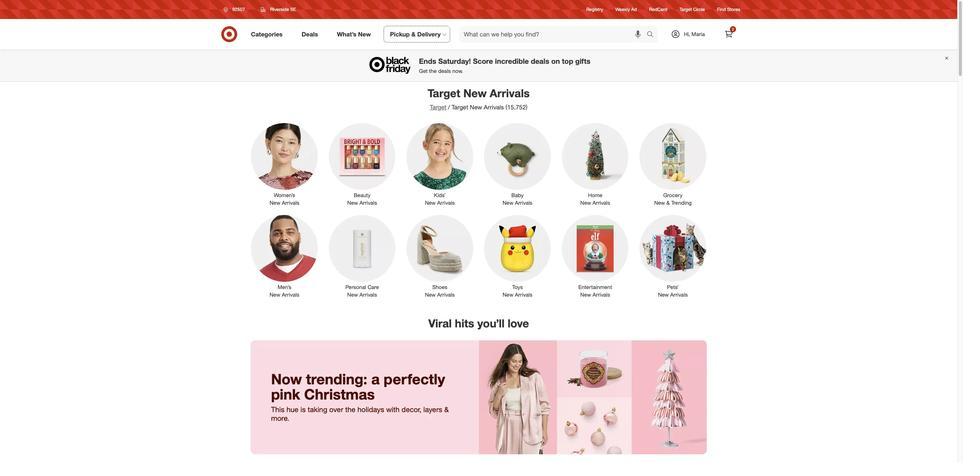 Task type: locate. For each thing, give the bounding box(es) containing it.
1 vertical spatial the
[[346, 406, 356, 414]]

target link
[[430, 104, 447, 111]]

stores
[[728, 7, 741, 12]]

viral
[[429, 317, 452, 331]]

deals
[[302, 30, 318, 38]]

saturday!
[[439, 57, 471, 66]]

arrivals down entertainment
[[593, 292, 611, 298]]

0 vertical spatial deals
[[531, 57, 550, 66]]

arrivals for target
[[490, 86, 530, 100]]

arrivals down baby
[[515, 200, 533, 206]]

new inside toys new arrivals
[[503, 292, 514, 298]]

arrivals inside men's new arrivals
[[282, 292, 300, 298]]

what's new link
[[331, 26, 381, 43]]

deals left "now."
[[439, 68, 451, 74]]

0 horizontal spatial &
[[412, 30, 416, 38]]

se
[[291, 6, 296, 12]]

new right what's
[[358, 30, 371, 38]]

search
[[644, 31, 662, 39]]

arrivals
[[490, 86, 530, 100], [484, 104, 504, 111], [282, 200, 300, 206], [360, 200, 377, 206], [438, 200, 455, 206], [515, 200, 533, 206], [593, 200, 611, 206], [282, 292, 300, 298], [360, 292, 377, 298], [438, 292, 455, 298], [515, 292, 533, 298], [593, 292, 611, 298], [671, 292, 688, 298]]

find stores link
[[718, 6, 741, 13]]

grocery new & trending
[[655, 192, 692, 206]]

love
[[508, 317, 529, 331]]

1 vertical spatial &
[[667, 200, 670, 206]]

baby
[[512, 192, 524, 199]]

riverside se
[[270, 6, 296, 12]]

the inside now trending: a perfectly pink christmas this hue is taking over the holidays with decor, layers & more.
[[346, 406, 356, 414]]

arrivals inside kids' new arrivals
[[438, 200, 455, 206]]

the right get
[[429, 68, 437, 74]]

new inside grocery new & trending
[[655, 200, 666, 206]]

new inside shoes new arrivals
[[425, 292, 436, 298]]

new for target
[[464, 86, 487, 100]]

a
[[372, 371, 380, 389]]

ends saturday! score incredible deals on top gifts get the deals now.
[[419, 57, 591, 74]]

trending
[[672, 200, 692, 206]]

0 horizontal spatial deals
[[439, 68, 451, 74]]

0 horizontal spatial the
[[346, 406, 356, 414]]

holidays
[[358, 406, 384, 414]]

registry
[[587, 7, 604, 12]]

& down grocery on the top right of the page
[[667, 200, 670, 206]]

target left circle
[[680, 7, 693, 12]]

new down home
[[581, 200, 592, 206]]

what's new
[[337, 30, 371, 38]]

deals left on
[[531, 57, 550, 66]]

arrivals down kids'
[[438, 200, 455, 206]]

arrivals inside personal care new arrivals
[[360, 292, 377, 298]]

this
[[271, 406, 285, 414]]

new down shoes at the bottom of page
[[425, 292, 436, 298]]

new for beauty
[[348, 200, 358, 206]]

1 vertical spatial deals
[[439, 68, 451, 74]]

new down "personal"
[[348, 292, 358, 298]]

women's new arrivals
[[270, 192, 300, 206]]

new down pets'
[[659, 292, 669, 298]]

target
[[680, 7, 693, 12], [428, 86, 461, 100], [430, 104, 447, 111], [452, 104, 469, 111]]

new for toys
[[503, 292, 514, 298]]

new inside women's new arrivals
[[270, 200, 281, 206]]

new down baby
[[503, 200, 514, 206]]

taking
[[308, 406, 328, 414]]

new inside men's new arrivals
[[270, 292, 281, 298]]

new down "beauty"
[[348, 200, 358, 206]]

(15,752)
[[506, 104, 528, 111]]

new inside kids' new arrivals
[[425, 200, 436, 206]]

categories link
[[245, 26, 292, 43]]

arrivals down pets'
[[671, 292, 688, 298]]

new down grocery on the top right of the page
[[655, 200, 666, 206]]

arrivals inside toys new arrivals
[[515, 292, 533, 298]]

arrivals inside "pets' new arrivals"
[[671, 292, 688, 298]]

arrivals inside 'entertainment new arrivals'
[[593, 292, 611, 298]]

arrivals down care
[[360, 292, 377, 298]]

arrivals down toys
[[515, 292, 533, 298]]

the
[[429, 68, 437, 74], [346, 406, 356, 414]]

arrivals inside women's new arrivals
[[282, 200, 300, 206]]

new inside "pets' new arrivals"
[[659, 292, 669, 298]]

2 horizontal spatial &
[[667, 200, 670, 206]]

1 horizontal spatial &
[[445, 406, 449, 414]]

toys new arrivals
[[503, 284, 533, 298]]

christmas
[[304, 386, 375, 404]]

men's
[[278, 284, 292, 291]]

new
[[358, 30, 371, 38], [464, 86, 487, 100], [470, 104, 483, 111], [270, 200, 281, 206], [348, 200, 358, 206], [425, 200, 436, 206], [503, 200, 514, 206], [581, 200, 592, 206], [655, 200, 666, 206], [270, 292, 281, 298], [348, 292, 358, 298], [425, 292, 436, 298], [503, 292, 514, 298], [581, 292, 592, 298], [659, 292, 669, 298]]

hue
[[287, 406, 299, 414]]

new down toys
[[503, 292, 514, 298]]

new inside 'entertainment new arrivals'
[[581, 292, 592, 298]]

find stores
[[718, 7, 741, 12]]

arrivals down "beauty"
[[360, 200, 377, 206]]

layers
[[424, 406, 443, 414]]

arrivals inside beauty new arrivals
[[360, 200, 377, 206]]

arrivals down men's
[[282, 292, 300, 298]]

deals
[[531, 57, 550, 66], [439, 68, 451, 74]]

new inside home new arrivals
[[581, 200, 592, 206]]

arrivals up (15,752)
[[490, 86, 530, 100]]

pickup & delivery link
[[384, 26, 451, 43]]

entertainment new arrivals
[[579, 284, 613, 298]]

arrivals down home
[[593, 200, 611, 206]]

& right layers
[[445, 406, 449, 414]]

delivery
[[418, 30, 441, 38]]

target right / at the left top
[[452, 104, 469, 111]]

home
[[589, 192, 603, 199]]

2
[[733, 27, 735, 32]]

the right over
[[346, 406, 356, 414]]

new down kids'
[[425, 200, 436, 206]]

new for men's
[[270, 292, 281, 298]]

& right pickup
[[412, 30, 416, 38]]

1 horizontal spatial the
[[429, 68, 437, 74]]

is
[[301, 406, 306, 414]]

registry link
[[587, 6, 604, 13]]

riverside
[[270, 6, 289, 12]]

arrivals down women's
[[282, 200, 300, 206]]

incredible
[[495, 57, 529, 66]]

over
[[330, 406, 344, 414]]

pickup
[[390, 30, 410, 38]]

you'll
[[478, 317, 505, 331]]

shoes new arrivals
[[425, 284, 455, 298]]

men's new arrivals
[[270, 284, 300, 298]]

new down men's
[[270, 292, 281, 298]]

more.
[[271, 414, 290, 423]]

arrivals inside home new arrivals
[[593, 200, 611, 206]]

find
[[718, 7, 726, 12]]

new down score
[[464, 86, 487, 100]]

home new arrivals
[[581, 192, 611, 206]]

new down entertainment
[[581, 292, 592, 298]]

target inside "link"
[[680, 7, 693, 12]]

new down women's
[[270, 200, 281, 206]]

arrivals for shoes
[[438, 292, 455, 298]]

decor,
[[402, 406, 422, 414]]

ad
[[632, 7, 637, 12]]

grocery
[[664, 192, 683, 199]]

with
[[386, 406, 400, 414]]

arrivals down shoes at the bottom of page
[[438, 292, 455, 298]]

new inside beauty new arrivals
[[348, 200, 358, 206]]

perfectly
[[384, 371, 445, 389]]

2 vertical spatial &
[[445, 406, 449, 414]]

arrivals inside baby new arrivals
[[515, 200, 533, 206]]

arrivals inside shoes new arrivals
[[438, 292, 455, 298]]

0 vertical spatial the
[[429, 68, 437, 74]]

new inside baby new arrivals
[[503, 200, 514, 206]]

viral hits you'll love
[[429, 317, 529, 331]]

hits
[[455, 317, 475, 331]]



Task type: vqa. For each thing, say whether or not it's contained in the screenshot.
Pickup & Delivery link
yes



Task type: describe. For each thing, give the bounding box(es) containing it.
kids' new arrivals
[[425, 192, 455, 206]]

92507 button
[[219, 3, 253, 16]]

new for kids'
[[425, 200, 436, 206]]

weekly ad link
[[616, 6, 637, 13]]

target left / at the left top
[[430, 104, 447, 111]]

pickup & delivery
[[390, 30, 441, 38]]

0 vertical spatial &
[[412, 30, 416, 38]]

target up / at the left top
[[428, 86, 461, 100]]

shoes
[[433, 284, 448, 291]]

beauty new arrivals
[[348, 192, 377, 206]]

care
[[368, 284, 379, 291]]

baby new arrivals
[[503, 192, 533, 206]]

gifts
[[576, 57, 591, 66]]

new for home
[[581, 200, 592, 206]]

pets'
[[668, 284, 679, 291]]

now.
[[453, 68, 463, 74]]

search button
[[644, 26, 662, 44]]

pink
[[271, 386, 300, 404]]

arrivals left (15,752)
[[484, 104, 504, 111]]

arrivals for men's
[[282, 292, 300, 298]]

new for entertainment
[[581, 292, 592, 298]]

score
[[473, 57, 493, 66]]

hi,
[[684, 31, 691, 37]]

women's
[[274, 192, 295, 199]]

new for grocery
[[655, 200, 666, 206]]

now
[[271, 371, 302, 389]]

& inside now trending: a perfectly pink christmas this hue is taking over the holidays with decor, layers & more.
[[445, 406, 449, 414]]

redcard
[[650, 7, 668, 12]]

& inside grocery new & trending
[[667, 200, 670, 206]]

92507
[[233, 6, 245, 12]]

categories
[[251, 30, 283, 38]]

target circle link
[[680, 6, 706, 13]]

toys
[[513, 284, 523, 291]]

ends
[[419, 57, 437, 66]]

new for shoes
[[425, 292, 436, 298]]

weekly ad
[[616, 7, 637, 12]]

on
[[552, 57, 560, 66]]

maria
[[692, 31, 706, 37]]

weekly
[[616, 7, 631, 12]]

2 link
[[721, 26, 738, 43]]

arrivals for baby
[[515, 200, 533, 206]]

what's
[[337, 30, 357, 38]]

arrivals for entertainment
[[593, 292, 611, 298]]

get
[[419, 68, 428, 74]]

arrivals for toys
[[515, 292, 533, 298]]

hi, maria
[[684, 31, 706, 37]]

new for women's
[[270, 200, 281, 206]]

1 horizontal spatial deals
[[531, 57, 550, 66]]

riverside se button
[[256, 3, 301, 16]]

circle
[[694, 7, 706, 12]]

trending:
[[306, 371, 368, 389]]

new inside personal care new arrivals
[[348, 292, 358, 298]]

entertainment
[[579, 284, 613, 291]]

new for pets'
[[659, 292, 669, 298]]

new for what's
[[358, 30, 371, 38]]

arrivals for pets'
[[671, 292, 688, 298]]

target circle
[[680, 7, 706, 12]]

What can we help you find? suggestions appear below search field
[[460, 26, 649, 43]]

arrivals for women's
[[282, 200, 300, 206]]

arrivals for home
[[593, 200, 611, 206]]

deals link
[[295, 26, 328, 43]]

the inside ends saturday! score incredible deals on top gifts get the deals now.
[[429, 68, 437, 74]]

personal care new arrivals
[[346, 284, 379, 298]]

new for baby
[[503, 200, 514, 206]]

top
[[562, 57, 574, 66]]

arrivals for kids'
[[438, 200, 455, 206]]

now trending: a perfectly pink christmas this hue is taking over the holidays with decor, layers & more.
[[271, 371, 449, 423]]

personal
[[346, 284, 366, 291]]

new right / at the left top
[[470, 104, 483, 111]]

redcard link
[[650, 6, 668, 13]]

target new arrivals target / target new arrivals (15,752)
[[428, 86, 530, 111]]

beauty
[[354, 192, 371, 199]]

arrivals for beauty
[[360, 200, 377, 206]]

pets' new arrivals
[[659, 284, 688, 298]]

/
[[448, 104, 450, 111]]

kids'
[[434, 192, 446, 199]]



